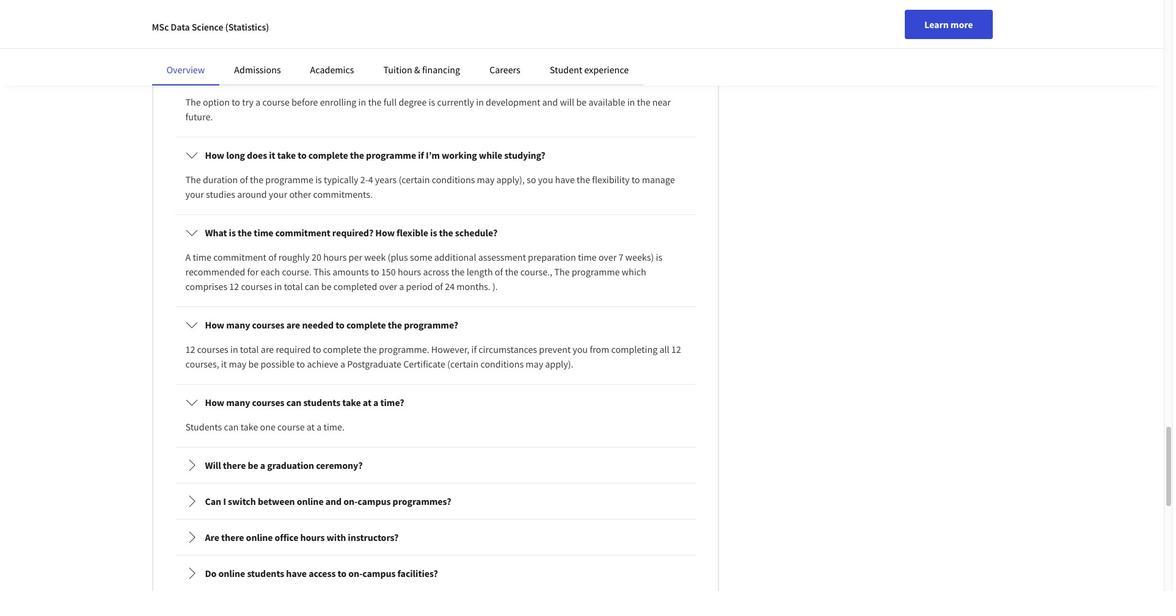 Task type: locate. For each thing, give the bounding box(es) containing it.
1 horizontal spatial does
[[557, 18, 577, 31]]

your left the studies
[[186, 188, 204, 200]]

msc up overview link
[[152, 21, 169, 33]]

your
[[186, 188, 204, 200], [269, 188, 287, 200]]

0 vertical spatial are
[[286, 319, 300, 331]]

roughly
[[279, 251, 310, 263]]

1 horizontal spatial may
[[477, 174, 495, 186]]

a inside how many courses can students take at a time?‎ 'dropdown button'
[[373, 397, 379, 409]]

(certain down the however,
[[447, 358, 479, 370]]

1 vertical spatial it
[[221, 358, 227, 370]]

0 vertical spatial before
[[279, 71, 307, 84]]

1 horizontal spatial over
[[599, 251, 617, 263]]

commitment inside "a time commitment of  roughly 20 hours per week (plus some additional assessment preparation time over 7 weeks) is recommended for each course. this amounts to 150 hours across the length of the course., the programme which comprises 12 courses in total can be completed over a period of 24 months. ).‎"
[[213, 251, 266, 263]]

0 vertical spatial course
[[249, 71, 278, 84]]

development
[[486, 96, 541, 108]]

from
[[590, 343, 610, 356]]

week
[[364, 251, 386, 263]]

it
[[269, 149, 275, 161], [221, 358, 227, 370]]

complete
[[309, 149, 348, 161], [346, 319, 386, 331], [323, 343, 362, 356]]

the down preparation
[[555, 266, 570, 278]]

in inside 12 courses in total are required to complete the programme. however, if circumstances prevent you from completing all 12 courses, it may be possible to achieve a postgraduate certificate (certain conditions may apply).‎
[[230, 343, 238, 356]]

online inside "dropdown button"
[[218, 568, 245, 580]]

1 vertical spatial on-
[[349, 568, 363, 580]]

1 vertical spatial hours
[[398, 266, 421, 278]]

0 horizontal spatial this
[[314, 266, 331, 278]]

a right leads
[[354, 18, 359, 31]]

1 horizontal spatial (statistics)
[[276, 18, 318, 31]]

years
[[375, 174, 397, 186]]

msc
[[203, 18, 220, 31], [152, 21, 169, 33]]

0 vertical spatial try
[[228, 71, 241, 84]]

0 horizontal spatial try
[[228, 71, 241, 84]]

completing
[[611, 343, 658, 356]]

1 horizontal spatial msc
[[203, 18, 220, 31]]

many inside how many courses can students take at a time?‎ 'dropdown button'
[[226, 397, 250, 409]]

online right between at the left of the page
[[297, 496, 324, 508]]

1 horizontal spatial you
[[573, 343, 588, 356]]

more
[[951, 18, 973, 31]]

full
[[401, 71, 416, 84], [384, 96, 397, 108]]

on-
[[344, 496, 358, 508], [349, 568, 363, 580]]

1 horizontal spatial this
[[508, 18, 525, 31]]

there for will
[[223, 460, 246, 472]]

at inside the msc data science (statistics) leads to a recognised uk degree qualification. this degree does not have any additional professional accreditation at this time.
[[294, 33, 302, 45]]

to left 150
[[371, 266, 379, 278]]

how
[[205, 149, 224, 161], [375, 227, 395, 239], [205, 319, 224, 331], [205, 397, 224, 409]]

hours right 20
[[323, 251, 347, 263]]

needed
[[302, 319, 334, 331]]

complete for 2-
[[309, 149, 348, 161]]

1 vertical spatial can
[[286, 397, 302, 409]]

have for the
[[555, 174, 575, 186]]

to inside "a time commitment of  roughly 20 hours per week (plus some additional assessment preparation time over 7 weeks) is recommended for each course. this amounts to 150 hours across the length of the course., the programme which comprises 12 courses in total can be completed over a period of 24 months. ).‎"
[[371, 266, 379, 278]]

students
[[303, 397, 341, 409], [247, 568, 284, 580]]

try inside "dropdown button"
[[228, 71, 241, 84]]

0 vertical spatial there
[[223, 460, 246, 472]]

1 vertical spatial course
[[263, 96, 290, 108]]

is right flexible
[[430, 227, 437, 239]]

is inside the option to try a course before enrolling in the full degree is currently in development and will be available in the near future.
[[429, 96, 435, 108]]

0 horizontal spatial does
[[247, 149, 267, 161]]

programme?‎
[[404, 319, 459, 331]]

can inside dropdown button
[[205, 496, 221, 508]]

2 vertical spatial programme
[[572, 266, 620, 278]]

ceremony?‎
[[316, 460, 363, 472]]

students inside 'dropdown button'
[[303, 397, 341, 409]]

additional right any
[[633, 18, 675, 31]]

this inside "a time commitment of  roughly 20 hours per week (plus some additional assessment preparation time over 7 weeks) is recommended for each course. this amounts to 150 hours across the length of the course., the programme which comprises 12 courses in total can be completed over a period of 24 months. ).‎"
[[314, 266, 331, 278]]

0 horizontal spatial programme
[[265, 174, 314, 186]]

0 horizontal spatial 12
[[186, 343, 195, 356]]

additional inside the msc data science (statistics) leads to a recognised uk degree qualification. this degree does not have any additional professional accreditation at this time.
[[633, 18, 675, 31]]

the down assessment
[[505, 266, 519, 278]]

campus down the instructors?‎
[[363, 568, 396, 580]]

1 horizontal spatial students
[[303, 397, 341, 409]]

does
[[557, 18, 577, 31], [247, 149, 267, 161]]

have right not
[[594, 18, 614, 31]]

the left the 'duration'
[[186, 174, 201, 186]]

typically
[[324, 174, 359, 186]]

course inside "dropdown button"
[[249, 71, 278, 84]]

0 horizontal spatial msc
[[152, 21, 169, 33]]

students down office
[[247, 568, 284, 580]]

at inside 'dropdown button'
[[363, 397, 372, 409]]

course for a
[[249, 71, 278, 84]]

you
[[538, 174, 553, 186], [573, 343, 588, 356]]

to up the other
[[298, 149, 307, 161]]

at down how many courses can students take at a time?‎
[[307, 421, 315, 433]]

campus inside "dropdown button"
[[363, 568, 396, 580]]

a down accreditation
[[242, 71, 248, 84]]

are
[[286, 319, 300, 331], [261, 343, 274, 356]]

0 vertical spatial (certain
[[399, 174, 430, 186]]

1 vertical spatial (certain
[[447, 358, 479, 370]]

data
[[222, 18, 240, 31], [171, 21, 190, 33]]

is left currently
[[429, 96, 435, 108]]

0 vertical spatial hours
[[323, 251, 347, 263]]

commitment
[[275, 227, 331, 239], [213, 251, 266, 263]]

course.,
[[521, 266, 553, 278]]

before
[[279, 71, 307, 84], [292, 96, 318, 108]]

may inside the duration of the programme is typically 2-4 years (certain conditions may apply), so you have the flexibility to manage your studies around your other commitments.
[[477, 174, 495, 186]]

overview link
[[167, 64, 205, 76]]

0 horizontal spatial if
[[418, 149, 424, 161]]

a right achieve
[[340, 358, 345, 370]]

try right option
[[242, 96, 254, 108]]

1 horizontal spatial are
[[286, 319, 300, 331]]

2 vertical spatial course
[[278, 421, 305, 433]]

i
[[223, 71, 226, 84], [309, 71, 312, 84], [223, 496, 226, 508]]

2 your from the left
[[269, 188, 287, 200]]

12
[[229, 280, 239, 293], [186, 343, 195, 356], [672, 343, 681, 356]]

time right a
[[193, 251, 211, 263]]

preparation
[[528, 251, 576, 263]]

a down admissions
[[256, 96, 261, 108]]

complete up postgraduate
[[346, 319, 386, 331]]

how for how many courses are needed to complete the programme?‎
[[205, 319, 224, 331]]

you inside 12 courses in total are required to complete the programme. however, if circumstances prevent you from completing all 12 courses, it may be possible to achieve a postgraduate certificate (certain conditions may apply).‎
[[573, 343, 588, 356]]

campus
[[358, 496, 391, 508], [363, 568, 396, 580]]

full down tuition at the left of page
[[384, 96, 397, 108]]

2 vertical spatial hours
[[300, 532, 325, 544]]

are inside 12 courses in total are required to complete the programme. however, if circumstances prevent you from completing all 12 courses, it may be possible to achieve a postgraduate certificate (certain conditions may apply).‎
[[261, 343, 274, 356]]

the
[[186, 18, 201, 31], [186, 96, 201, 108], [186, 174, 201, 186], [555, 266, 570, 278]]

0 horizontal spatial students
[[247, 568, 284, 580]]

1 horizontal spatial total
[[284, 280, 303, 293]]

i up option
[[223, 71, 226, 84]]

how inside how many courses can students take at a time?‎ 'dropdown button'
[[205, 397, 224, 409]]

can i try a course before i apply or enrol in the full degree?‎ button
[[176, 60, 695, 95]]

apply),
[[497, 174, 525, 186]]

2 vertical spatial take
[[241, 421, 258, 433]]

0 vertical spatial have
[[594, 18, 614, 31]]

in right enrol
[[375, 71, 383, 84]]

courses inside 'dropdown button'
[[252, 397, 285, 409]]

are there online office hours with instructors?‎
[[205, 532, 399, 544]]

in left "required"
[[230, 343, 238, 356]]

have inside the duration of the programme is typically 2-4 years (certain conditions may apply), so you have the flexibility to manage your studies around your other commitments.
[[555, 174, 575, 186]]

how for how long does it take to complete the programme if i'm working while studying?
[[205, 149, 224, 161]]

courses up courses,
[[197, 343, 228, 356]]

on- inside dropdown button
[[344, 496, 358, 508]]

a left period at the left
[[399, 280, 404, 293]]

0 vertical spatial can
[[205, 71, 221, 84]]

0 horizontal spatial commitment
[[213, 251, 266, 263]]

0 horizontal spatial your
[[186, 188, 204, 200]]

this
[[304, 33, 319, 45]]

campus for facilities?‎
[[363, 568, 396, 580]]

courses up one
[[252, 397, 285, 409]]

1 vertical spatial online
[[246, 532, 273, 544]]

the msc data science (statistics) leads to a recognised uk degree qualification. this degree does not have any additional professional accreditation at this time.
[[186, 18, 675, 45]]

on- inside "dropdown button"
[[349, 568, 363, 580]]

20
[[312, 251, 321, 263]]

be left the graduation
[[248, 460, 258, 472]]

the option to try a course before enrolling in the full degree is currently in development and will be available in the near future.
[[186, 96, 671, 123]]

12 up courses,
[[186, 343, 195, 356]]

the inside 12 courses in total are required to complete the programme. however, if circumstances prevent you from completing all 12 courses, it may be possible to achieve a postgraduate certificate (certain conditions may apply).‎
[[363, 343, 377, 356]]

how up the week
[[375, 227, 395, 239]]

course.
[[282, 266, 312, 278]]

time up each
[[254, 227, 274, 239]]

1 vertical spatial campus
[[363, 568, 396, 580]]

12 right all
[[672, 343, 681, 356]]

degree right uk
[[422, 18, 450, 31]]

campus up the instructors?‎
[[358, 496, 391, 508]]

1 horizontal spatial data
[[222, 18, 240, 31]]

does left not
[[557, 18, 577, 31]]

the left schedule?‎
[[439, 227, 453, 239]]

2 horizontal spatial have
[[594, 18, 614, 31]]

degree inside the option to try a course before enrolling in the full degree is currently in development and will be available in the near future.
[[399, 96, 427, 108]]

0 vertical spatial many
[[226, 319, 250, 331]]

programme up years
[[366, 149, 416, 161]]

1 vertical spatial you
[[573, 343, 588, 356]]

per
[[349, 251, 362, 263]]

have
[[594, 18, 614, 31], [555, 174, 575, 186], [286, 568, 307, 580]]

1 many from the top
[[226, 319, 250, 331]]

how inside how long does it take to complete the programme if i'm working while studying? dropdown button
[[205, 149, 224, 161]]

can for can i switch between online and on-campus programmes?‎
[[205, 496, 221, 508]]

1 horizontal spatial 12
[[229, 280, 239, 293]]

conditions inside 12 courses in total are required to complete the programme. however, if circumstances prevent you from completing all 12 courses, it may be possible to achieve a postgraduate certificate (certain conditions may apply).‎
[[481, 358, 524, 370]]

0 horizontal spatial (certain
[[399, 174, 430, 186]]

1 vertical spatial can
[[205, 496, 221, 508]]

the inside the option to try a course before enrolling in the full degree is currently in development and will be available in the near future.
[[186, 96, 201, 108]]

(certain inside the duration of the programme is typically 2-4 years (certain conditions may apply), so you have the flexibility to manage your studies around your other commitments.
[[399, 174, 430, 186]]

1 vertical spatial if
[[472, 343, 477, 356]]

(plus
[[388, 251, 408, 263]]

on- right access
[[349, 568, 363, 580]]

have left access
[[286, 568, 307, 580]]

2 can from the top
[[205, 496, 221, 508]]

the left the '&'
[[385, 71, 399, 84]]

are up possible
[[261, 343, 274, 356]]

campus for programmes?‎
[[358, 496, 391, 508]]

how down comprises
[[205, 319, 224, 331]]

many inside how many courses are needed to complete the programme?‎ dropdown button
[[226, 319, 250, 331]]

the up future.
[[186, 96, 201, 108]]

all
[[660, 343, 670, 356]]

0 horizontal spatial have
[[286, 568, 307, 580]]

programme inside dropdown button
[[366, 149, 416, 161]]

(statistics) up admissions link on the left
[[225, 21, 269, 33]]

a inside 12 courses in total are required to complete the programme. however, if circumstances prevent you from completing all 12 courses, it may be possible to achieve a postgraduate certificate (certain conditions may apply).‎
[[340, 358, 345, 370]]

before inside the option to try a course before enrolling in the full degree is currently in development and will be available in the near future.
[[292, 96, 318, 108]]

1 vertical spatial additional
[[434, 251, 476, 263]]

courses down for
[[241, 280, 272, 293]]

this inside the msc data science (statistics) leads to a recognised uk degree qualification. this degree does not have any additional professional accreditation at this time.
[[508, 18, 525, 31]]

comprises
[[186, 280, 227, 293]]

1 horizontal spatial if
[[472, 343, 477, 356]]

2 horizontal spatial take
[[342, 397, 361, 409]]

how inside how many courses are needed to complete the programme?‎ dropdown button
[[205, 319, 224, 331]]

0 horizontal spatial at
[[294, 33, 302, 45]]

time
[[254, 227, 274, 239], [193, 251, 211, 263], [578, 251, 597, 263]]

full inside the option to try a course before enrolling in the full degree is currently in development and will be available in the near future.
[[384, 96, 397, 108]]

0 vertical spatial does
[[557, 18, 577, 31]]

time.
[[321, 33, 342, 45], [324, 421, 345, 433]]

do online students have access to on-campus facilities?‎
[[205, 568, 438, 580]]

1 horizontal spatial online
[[246, 532, 273, 544]]

if left the i'm
[[418, 149, 424, 161]]

have inside "dropdown button"
[[286, 568, 307, 580]]

to inside the option to try a course before enrolling in the full degree is currently in development and will be available in the near future.
[[232, 96, 240, 108]]

the up 24
[[451, 266, 465, 278]]

0 horizontal spatial online
[[218, 568, 245, 580]]

data up professional on the top of the page
[[222, 18, 240, 31]]

can right students
[[224, 421, 239, 433]]

other
[[289, 188, 311, 200]]

many
[[226, 319, 250, 331], [226, 397, 250, 409]]

1 vertical spatial have
[[555, 174, 575, 186]]

how many courses are needed to complete the programme?‎ button
[[176, 308, 695, 342]]

1 vertical spatial commitment
[[213, 251, 266, 263]]

0 vertical spatial total
[[284, 280, 303, 293]]

(statistics) up this
[[276, 18, 318, 31]]

1 horizontal spatial your
[[269, 188, 287, 200]]

complete for complete
[[346, 319, 386, 331]]

2 vertical spatial have
[[286, 568, 307, 580]]

how inside 'what is the time commitment required? how flexible is the schedule?‎' dropdown button
[[375, 227, 395, 239]]

it inside 12 courses in total are required to complete the programme. however, if circumstances prevent you from completing all 12 courses, it may be possible to achieve a postgraduate certificate (certain conditions may apply).‎
[[221, 358, 227, 370]]

be right will
[[577, 96, 587, 108]]

1 vertical spatial there
[[221, 532, 244, 544]]

in down each
[[274, 280, 282, 293]]

learn
[[925, 18, 949, 31]]

1 horizontal spatial it
[[269, 149, 275, 161]]

0 horizontal spatial you
[[538, 174, 553, 186]]

total left "required"
[[240, 343, 259, 356]]

possible
[[261, 358, 295, 370]]

total inside "a time commitment of  roughly 20 hours per week (plus some additional assessment preparation time over 7 weeks) is recommended for each course. this amounts to 150 hours across the length of the course., the programme which comprises 12 courses in total can be completed over a period of 24 months. ).‎"
[[284, 280, 303, 293]]

1 horizontal spatial commitment
[[275, 227, 331, 239]]

flexibility
[[592, 174, 630, 186]]

0 vertical spatial full
[[401, 71, 416, 84]]

1 vertical spatial programme
[[265, 174, 314, 186]]

2 horizontal spatial programme
[[572, 266, 620, 278]]

are inside how many courses are needed to complete the programme?‎ dropdown button
[[286, 319, 300, 331]]

may left the apply).‎
[[526, 358, 543, 370]]

1 vertical spatial at
[[363, 397, 372, 409]]

0 vertical spatial on-
[[344, 496, 358, 508]]

is inside the duration of the programme is typically 2-4 years (certain conditions may apply), so you have the flexibility to manage your studies around your other commitments.
[[315, 174, 322, 186]]

currently
[[437, 96, 474, 108]]

many up students can take one course at a time.
[[226, 397, 250, 409]]

0 vertical spatial this
[[508, 18, 525, 31]]

you left from
[[573, 343, 588, 356]]

to left manage
[[632, 174, 640, 186]]

total
[[284, 280, 303, 293], [240, 343, 259, 356]]

0 horizontal spatial it
[[221, 358, 227, 370]]

of up around
[[240, 174, 248, 186]]

graduation
[[267, 460, 314, 472]]

while
[[479, 149, 503, 161]]

length
[[467, 266, 493, 278]]

and left will
[[542, 96, 558, 108]]

facilities?‎
[[398, 568, 438, 580]]

take inside dropdown button
[[277, 149, 296, 161]]

total inside 12 courses in total are required to complete the programme. however, if circumstances prevent you from completing all 12 courses, it may be possible to achieve a postgraduate certificate (certain conditions may apply).‎
[[240, 343, 259, 356]]

students down achieve
[[303, 397, 341, 409]]

how left "long"
[[205, 149, 224, 161]]

1 horizontal spatial additional
[[633, 18, 675, 31]]

science inside the msc data science (statistics) leads to a recognised uk degree qualification. this degree does not have any additional professional accreditation at this time.
[[242, 18, 274, 31]]

conditions down working at the left top
[[432, 174, 475, 186]]

be left possible
[[248, 358, 259, 370]]

course down accreditation
[[249, 71, 278, 84]]

1 vertical spatial before
[[292, 96, 318, 108]]

there inside dropdown button
[[223, 460, 246, 472]]

1 vertical spatial are
[[261, 343, 274, 356]]

on- for to
[[349, 568, 363, 580]]

take
[[277, 149, 296, 161], [342, 397, 361, 409], [241, 421, 258, 433]]

accreditation
[[238, 33, 292, 45]]

at left time?‎
[[363, 397, 372, 409]]

is right weeks)
[[656, 251, 663, 263]]

0 vertical spatial and
[[542, 96, 558, 108]]

the up around
[[250, 174, 263, 186]]

0 horizontal spatial can
[[224, 421, 239, 433]]

0 vertical spatial commitment
[[275, 227, 331, 239]]

there
[[223, 460, 246, 472], [221, 532, 244, 544]]

programme down 7
[[572, 266, 620, 278]]

the up postgraduate
[[363, 343, 377, 356]]

have right so on the left
[[555, 174, 575, 186]]

a inside can i try a course before i apply or enrol in the full degree?‎ "dropdown button"
[[242, 71, 248, 84]]

be inside the option to try a course before enrolling in the full degree is currently in development and will be available in the near future.
[[577, 96, 587, 108]]

0 horizontal spatial are
[[261, 343, 274, 356]]

1 can from the top
[[205, 71, 221, 84]]

12 down recommended
[[229, 280, 239, 293]]

2 horizontal spatial online
[[297, 496, 324, 508]]

0 vertical spatial take
[[277, 149, 296, 161]]

a down how many courses can students take at a time?‎
[[317, 421, 322, 433]]

can down course.
[[305, 280, 319, 293]]

2 many from the top
[[226, 397, 250, 409]]

there inside dropdown button
[[221, 532, 244, 544]]

i inside can i switch between online and on-campus programmes?‎ dropdown button
[[223, 496, 226, 508]]

courses up "required"
[[252, 319, 285, 331]]

have inside the msc data science (statistics) leads to a recognised uk degree qualification. this degree does not have any additional professional accreditation at this time.
[[594, 18, 614, 31]]

1 vertical spatial this
[[314, 266, 331, 278]]

data inside the msc data science (statistics) leads to a recognised uk degree qualification. this degree does not have any additional professional accreditation at this time.
[[222, 18, 240, 31]]

how up students
[[205, 397, 224, 409]]

2 horizontal spatial at
[[363, 397, 372, 409]]

uk
[[408, 18, 420, 31]]

0 vertical spatial it
[[269, 149, 275, 161]]

if inside dropdown button
[[418, 149, 424, 161]]

courses inside "a time commitment of  roughly 20 hours per week (plus some additional assessment preparation time over 7 weeks) is recommended for each course. this amounts to 150 hours across the length of the course., the programme which comprises 12 courses in total can be completed over a period of 24 months. ).‎"
[[241, 280, 272, 293]]

0 horizontal spatial total
[[240, 343, 259, 356]]

your left the other
[[269, 188, 287, 200]]

0 vertical spatial students
[[303, 397, 341, 409]]

commitment inside dropdown button
[[275, 227, 331, 239]]

0 vertical spatial you
[[538, 174, 553, 186]]

over left 7
[[599, 251, 617, 263]]

1 horizontal spatial programme
[[366, 149, 416, 161]]

for
[[247, 266, 259, 278]]

1 horizontal spatial can
[[286, 397, 302, 409]]

schedule?‎
[[455, 227, 498, 239]]

of up each
[[268, 251, 277, 263]]

and inside the option to try a course before enrolling in the full degree is currently in development and will be available in the near future.
[[542, 96, 558, 108]]

programmes?‎
[[393, 496, 451, 508]]

12 courses in total are required to complete the programme. however, if circumstances prevent you from completing all 12 courses, it may be possible to achieve a postgraduate certificate (certain conditions may apply).‎
[[186, 343, 681, 370]]

hours up period at the left
[[398, 266, 421, 278]]

0 vertical spatial programme
[[366, 149, 416, 161]]

1 vertical spatial does
[[247, 149, 267, 161]]

1 your from the left
[[186, 188, 204, 200]]

the for the msc data science (statistics) leads to a recognised uk degree qualification. this degree does not have any additional professional accreditation at this time.
[[186, 18, 201, 31]]

i left switch
[[223, 496, 226, 508]]

it right "long"
[[269, 149, 275, 161]]

be left completed
[[321, 280, 332, 293]]

0 vertical spatial additional
[[633, 18, 675, 31]]

the duration of the programme is typically 2-4 years (certain conditions may apply), so you have the flexibility to manage your studies around your other commitments.
[[186, 174, 675, 200]]

complete up typically
[[309, 149, 348, 161]]

online
[[297, 496, 324, 508], [246, 532, 273, 544], [218, 568, 245, 580]]

try
[[228, 71, 241, 84], [242, 96, 254, 108]]

1 vertical spatial full
[[384, 96, 397, 108]]

can
[[205, 71, 221, 84], [205, 496, 221, 508]]

the
[[385, 71, 399, 84], [368, 96, 382, 108], [637, 96, 651, 108], [350, 149, 364, 161], [250, 174, 263, 186], [577, 174, 590, 186], [238, 227, 252, 239], [439, 227, 453, 239], [451, 266, 465, 278], [505, 266, 519, 278], [388, 319, 402, 331], [363, 343, 377, 356]]

it right courses,
[[221, 358, 227, 370]]

0 vertical spatial conditions
[[432, 174, 475, 186]]

take left time?‎
[[342, 397, 361, 409]]

2 vertical spatial can
[[224, 421, 239, 433]]

you right so on the left
[[538, 174, 553, 186]]

can up students can take one course at a time.
[[286, 397, 302, 409]]

time left 7
[[578, 251, 597, 263]]



Task type: describe. For each thing, give the bounding box(es) containing it.
does inside dropdown button
[[247, 149, 267, 161]]

academics
[[310, 64, 354, 76]]

circumstances
[[479, 343, 537, 356]]

between
[[258, 496, 295, 508]]

tuition & financing link
[[384, 64, 460, 76]]

can inside "a time commitment of  roughly 20 hours per week (plus some additional assessment preparation time over 7 weeks) is recommended for each course. this amounts to 150 hours across the length of the course., the programme which comprises 12 courses in total can be completed over a period of 24 months. ).‎"
[[305, 280, 319, 293]]

in inside "dropdown button"
[[375, 71, 383, 84]]

future.
[[186, 111, 213, 123]]

is right what
[[229, 227, 236, 239]]

(certain inside 12 courses in total are required to complete the programme. however, if circumstances prevent you from completing all 12 courses, it may be possible to achieve a postgraduate certificate (certain conditions may apply).‎
[[447, 358, 479, 370]]

online inside dropdown button
[[246, 532, 273, 544]]

(statistics) inside the msc data science (statistics) leads to a recognised uk degree qualification. this degree does not have any additional professional accreditation at this time.
[[276, 18, 318, 31]]

many for take
[[226, 397, 250, 409]]

the for the duration of the programme is typically 2-4 years (certain conditions may apply), so you have the flexibility to manage your studies around your other commitments.
[[186, 174, 201, 186]]

course inside the option to try a course before enrolling in the full degree is currently in development and will be available in the near future.
[[263, 96, 290, 108]]

courses,
[[186, 358, 219, 370]]

be inside "a time commitment of  roughly 20 hours per week (plus some additional assessment preparation time over 7 weeks) is recommended for each course. this amounts to 150 hours across the length of the course., the programme which comprises 12 courses in total can be completed over a period of 24 months. ).‎"
[[321, 280, 332, 293]]

tuition
[[384, 64, 412, 76]]

there for are
[[221, 532, 244, 544]]

so
[[527, 174, 536, 186]]

can i try a course before i apply or enrol in the full degree?‎
[[205, 71, 451, 84]]

hours inside dropdown button
[[300, 532, 325, 544]]

24
[[445, 280, 455, 293]]

the right what
[[238, 227, 252, 239]]

additional inside "a time commitment of  roughly 20 hours per week (plus some additional assessment preparation time over 7 weeks) is recommended for each course. this amounts to 150 hours across the length of the course., the programme which comprises 12 courses in total can be completed over a period of 24 months. ).‎"
[[434, 251, 476, 263]]

which
[[622, 266, 647, 278]]

0 horizontal spatial (statistics)
[[225, 21, 269, 33]]

be inside 12 courses in total are required to complete the programme. however, if circumstances prevent you from completing all 12 courses, it may be possible to achieve a postgraduate certificate (certain conditions may apply).‎
[[248, 358, 259, 370]]

one
[[260, 421, 276, 433]]

learn more
[[925, 18, 973, 31]]

a
[[186, 251, 191, 263]]

how many courses are needed to complete the programme?‎
[[205, 319, 459, 331]]

recognised
[[361, 18, 406, 31]]

long
[[226, 149, 245, 161]]

4
[[368, 174, 373, 186]]

time inside 'what is the time commitment required? how flexible is the schedule?‎' dropdown button
[[254, 227, 274, 239]]

will there be a graduation ceremony?‎
[[205, 460, 363, 472]]

2 horizontal spatial may
[[526, 358, 543, 370]]

degree?‎
[[417, 71, 451, 84]]

msc data science (statistics)
[[152, 21, 269, 33]]

i left apply
[[309, 71, 312, 84]]

online inside dropdown button
[[297, 496, 324, 508]]

flexible
[[397, 227, 428, 239]]

2-
[[360, 174, 368, 186]]

required
[[276, 343, 311, 356]]

tuition & financing
[[384, 64, 460, 76]]

try inside the option to try a course before enrolling in the full degree is currently in development and will be available in the near future.
[[242, 96, 254, 108]]

across
[[423, 266, 449, 278]]

time. inside the msc data science (statistics) leads to a recognised uk degree qualification. this degree does not have any additional professional accreditation at this time.
[[321, 33, 342, 45]]

take inside 'dropdown button'
[[342, 397, 361, 409]]

0 vertical spatial over
[[599, 251, 617, 263]]

to inside "dropdown button"
[[338, 568, 347, 580]]

careers link
[[490, 64, 521, 76]]

0 horizontal spatial may
[[229, 358, 246, 370]]

duration
[[203, 174, 238, 186]]

can inside 'dropdown button'
[[286, 397, 302, 409]]

full inside can i try a course before i apply or enrol in the full degree?‎ "dropdown button"
[[401, 71, 416, 84]]

to down "required"
[[297, 358, 305, 370]]

2 horizontal spatial 12
[[672, 343, 681, 356]]

).‎
[[493, 280, 498, 293]]

around
[[237, 188, 267, 200]]

to inside the msc data science (statistics) leads to a recognised uk degree qualification. this degree does not have any additional professional accreditation at this time.
[[344, 18, 352, 31]]

the for the option to try a course before enrolling in the full degree is currently in development and will be available in the near future.
[[186, 96, 201, 108]]

many for in
[[226, 319, 250, 331]]

be inside dropdown button
[[248, 460, 258, 472]]

a inside the msc data science (statistics) leads to a recognised uk degree qualification. this degree does not have any additional professional accreditation at this time.
[[354, 18, 359, 31]]

students can take one course at a time.
[[186, 421, 345, 433]]

does inside the msc data science (statistics) leads to a recognised uk degree qualification. this degree does not have any additional professional accreditation at this time.
[[557, 18, 577, 31]]

programme inside the duration of the programme is typically 2-4 years (certain conditions may apply), so you have the flexibility to manage your studies around your other commitments.
[[265, 174, 314, 186]]

before inside "dropdown button"
[[279, 71, 307, 84]]

12 inside "a time commitment of  roughly 20 hours per week (plus some additional assessment preparation time over 7 weeks) is recommended for each course. this amounts to 150 hours across the length of the course., the programme which comprises 12 courses in total can be completed over a period of 24 months. ).‎"
[[229, 280, 239, 293]]

have for any
[[594, 18, 614, 31]]

admissions link
[[234, 64, 281, 76]]

with
[[327, 532, 346, 544]]

of inside the duration of the programme is typically 2-4 years (certain conditions may apply), so you have the flexibility to manage your studies around your other commitments.
[[240, 174, 248, 186]]

postgraduate
[[347, 358, 402, 370]]

a inside will there be a graduation ceremony?‎ dropdown button
[[260, 460, 265, 472]]

enrolling
[[320, 96, 357, 108]]

professional
[[186, 33, 236, 45]]

2 vertical spatial at
[[307, 421, 315, 433]]

instructors?‎
[[348, 532, 399, 544]]

in right the available
[[627, 96, 635, 108]]

what
[[205, 227, 227, 239]]

how long does it take to complete the programme if i'm working while studying?
[[205, 149, 546, 161]]

0 horizontal spatial science
[[192, 21, 223, 33]]

degree left not
[[527, 18, 555, 31]]

how for how many courses can students take at a time?‎
[[205, 397, 224, 409]]

on- for and
[[344, 496, 358, 508]]

students inside "dropdown button"
[[247, 568, 284, 580]]

students
[[186, 421, 222, 433]]

in inside "a time commitment of  roughly 20 hours per week (plus some additional assessment preparation time over 7 weeks) is recommended for each course. this amounts to 150 hours across the length of the course., the programme which comprises 12 courses in total can be completed over a period of 24 months. ).‎"
[[274, 280, 282, 293]]

of down assessment
[[495, 266, 503, 278]]

courses inside dropdown button
[[252, 319, 285, 331]]

msc inside the msc data science (statistics) leads to a recognised uk degree qualification. this degree does not have any additional professional accreditation at this time.
[[203, 18, 220, 31]]

and inside dropdown button
[[326, 496, 342, 508]]

the left the flexibility in the right of the page
[[577, 174, 590, 186]]

to inside the duration of the programme is typically 2-4 years (certain conditions may apply), so you have the flexibility to manage your studies around your other commitments.
[[632, 174, 640, 186]]

access
[[309, 568, 336, 580]]

financing
[[422, 64, 460, 76]]

a inside the option to try a course before enrolling in the full degree is currently in development and will be available in the near future.
[[256, 96, 261, 108]]

office
[[275, 532, 299, 544]]

the inside "dropdown button"
[[385, 71, 399, 84]]

how many courses can students take at a time?‎
[[205, 397, 404, 409]]

i for between
[[223, 496, 226, 508]]

each
[[261, 266, 280, 278]]

programme inside "a time commitment of  roughly 20 hours per week (plus some additional assessment preparation time over 7 weeks) is recommended for each course. this amounts to 150 hours across the length of the course., the programme which comprises 12 courses in total can be completed over a period of 24 months. ).‎"
[[572, 266, 620, 278]]

will
[[560, 96, 575, 108]]

time?‎
[[380, 397, 404, 409]]

the up programme.
[[388, 319, 402, 331]]

careers
[[490, 64, 521, 76]]

in right currently
[[476, 96, 484, 108]]

apply
[[314, 71, 338, 84]]

the inside "a time commitment of  roughly 20 hours per week (plus some additional assessment preparation time over 7 weeks) is recommended for each course. this amounts to 150 hours across the length of the course., the programme which comprises 12 courses in total can be completed over a period of 24 months. ).‎"
[[555, 266, 570, 278]]

working
[[442, 149, 477, 161]]

any
[[616, 18, 631, 31]]

option
[[203, 96, 230, 108]]

you inside the duration of the programme is typically 2-4 years (certain conditions may apply), so you have the flexibility to manage your studies around your other commitments.
[[538, 174, 553, 186]]

the left near
[[637, 96, 651, 108]]

student experience link
[[550, 64, 629, 76]]

to right needed
[[336, 319, 345, 331]]

do
[[205, 568, 217, 580]]

to up achieve
[[313, 343, 321, 356]]

experience
[[584, 64, 629, 76]]

conditions inside the duration of the programme is typically 2-4 years (certain conditions may apply), so you have the flexibility to manage your studies around your other commitments.
[[432, 174, 475, 186]]

i for a
[[223, 71, 226, 84]]

can i switch between online and on-campus programmes?‎
[[205, 496, 451, 508]]

overview
[[167, 64, 205, 76]]

are
[[205, 532, 219, 544]]

do online students have access to on-campus facilities?‎ button
[[176, 557, 695, 591]]

academics link
[[310, 64, 354, 76]]

it inside dropdown button
[[269, 149, 275, 161]]

2 horizontal spatial time
[[578, 251, 597, 263]]

150
[[381, 266, 396, 278]]

available
[[589, 96, 626, 108]]

not
[[578, 18, 592, 31]]

can for can i try a course before i apply or enrol in the full degree?‎
[[205, 71, 221, 84]]

0 horizontal spatial time
[[193, 251, 211, 263]]

period
[[406, 280, 433, 293]]

what is the time commitment required? how flexible is the schedule?‎ button
[[176, 216, 695, 250]]

courses inside 12 courses in total are required to complete the programme. however, if circumstances prevent you from completing all 12 courses, it may be possible to achieve a postgraduate certificate (certain conditions may apply).‎
[[197, 343, 228, 356]]

of left 24
[[435, 280, 443, 293]]

&
[[414, 64, 420, 76]]

prevent
[[539, 343, 571, 356]]

a time commitment of  roughly 20 hours per week (plus some additional assessment preparation time over 7 weeks) is recommended for each course. this amounts to 150 hours across the length of the course., the programme which comprises 12 courses in total can be completed over a period of 24 months. ).‎
[[186, 251, 663, 293]]

the down enrol
[[368, 96, 382, 108]]

a inside "a time commitment of  roughly 20 hours per week (plus some additional assessment preparation time over 7 weeks) is recommended for each course. this amounts to 150 hours across the length of the course., the programme which comprises 12 courses in total can be completed over a period of 24 months. ).‎"
[[399, 280, 404, 293]]

7
[[619, 251, 624, 263]]

learn more button
[[905, 10, 993, 39]]

certificate
[[404, 358, 446, 370]]

complete inside 12 courses in total are required to complete the programme. however, if circumstances prevent you from completing all 12 courses, it may be possible to achieve a postgraduate certificate (certain conditions may apply).‎
[[323, 343, 362, 356]]

studying?
[[504, 149, 546, 161]]

the up 2- on the top of the page
[[350, 149, 364, 161]]

switch
[[228, 496, 256, 508]]

is inside "a time commitment of  roughly 20 hours per week (plus some additional assessment preparation time over 7 weeks) is recommended for each course. this amounts to 150 hours across the length of the course., the programme which comprises 12 courses in total can be completed over a period of 24 months. ).‎"
[[656, 251, 663, 263]]

how many courses can students take at a time?‎ button
[[176, 386, 695, 420]]

enrol
[[351, 71, 373, 84]]

if inside 12 courses in total are required to complete the programme. however, if circumstances prevent you from completing all 12 courses, it may be possible to achieve a postgraduate certificate (certain conditions may apply).‎
[[472, 343, 477, 356]]

1 vertical spatial time.
[[324, 421, 345, 433]]

0 horizontal spatial data
[[171, 21, 190, 33]]

in right enrolling
[[358, 96, 366, 108]]

0 horizontal spatial over
[[379, 280, 397, 293]]

course for one
[[278, 421, 305, 433]]

studies
[[206, 188, 235, 200]]



Task type: vqa. For each thing, say whether or not it's contained in the screenshot.
3rd 2024
no



